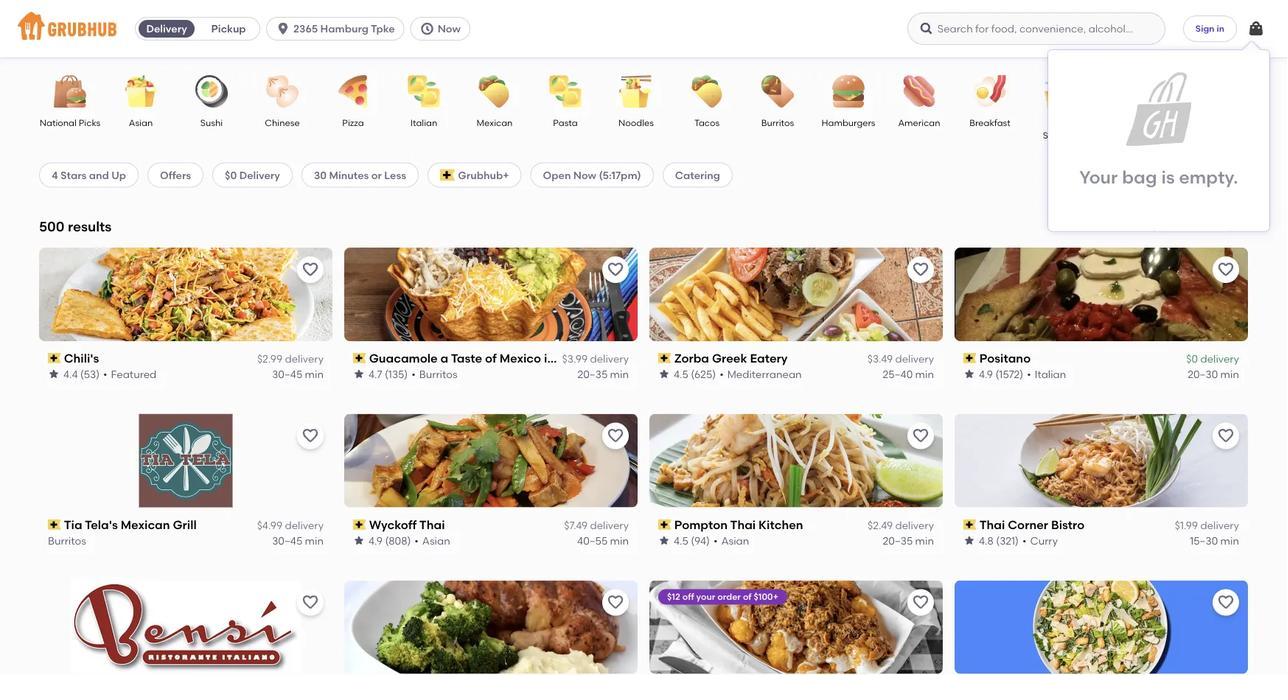 Task type: locate. For each thing, give the bounding box(es) containing it.
20–35
[[578, 368, 608, 380], [883, 534, 913, 547]]

• right (53) at the left of page
[[103, 368, 107, 380]]

star icon image for thai corner bistro
[[963, 535, 975, 547]]

1 • asian from the left
[[415, 534, 450, 547]]

0 horizontal spatial burritos
[[48, 534, 86, 547]]

• for wyckoff thai
[[415, 534, 419, 547]]

svg image inside 2365 hamburg tpke button
[[276, 21, 291, 36]]

• asian down wyckoff thai
[[415, 534, 450, 547]]

25–40 min
[[883, 368, 934, 380]]

now
[[438, 22, 461, 35], [573, 169, 596, 181]]

asian for pompton thai kitchen
[[721, 534, 749, 547]]

delivery up 20–30 min
[[1200, 353, 1239, 365]]

1 horizontal spatial in
[[1217, 23, 1224, 34]]

30–45 min down $2.99 delivery
[[272, 368, 324, 380]]

star icon image left 4.5 (94)
[[658, 535, 670, 547]]

asian down pompton thai kitchen in the right of the page
[[721, 534, 749, 547]]

1 horizontal spatial asian
[[422, 534, 450, 547]]

bistro
[[1051, 518, 1084, 532]]

1 vertical spatial delivery
[[239, 169, 280, 181]]

1 vertical spatial 4.5
[[674, 534, 688, 547]]

thai
[[419, 518, 445, 532], [730, 518, 756, 532], [979, 518, 1005, 532]]

healthy
[[1186, 117, 1219, 128]]

4.7
[[369, 368, 382, 380]]

subscription pass image left the tia
[[48, 520, 61, 530]]

burritos down burritos image
[[761, 117, 794, 128]]

mexican image
[[469, 75, 520, 108]]

1 horizontal spatial $0
[[1186, 353, 1198, 365]]

burritos down a
[[419, 368, 457, 380]]

asian down wyckoff thai
[[422, 534, 450, 547]]

save this restaurant button for guacamole a taste of mexico in wayne logo
[[602, 256, 629, 283]]

tacos
[[694, 117, 719, 128]]

None field
[[1128, 219, 1248, 234]]

none field containing sort
[[1128, 219, 1248, 234]]

delivery down chinese in the left top of the page
[[239, 169, 280, 181]]

4.8
[[979, 534, 994, 547]]

delivery up 40–55 min
[[590, 519, 629, 532]]

svg image right sign in button
[[1247, 20, 1265, 38]]

thai corner bistro logo image
[[955, 414, 1248, 508]]

1 30–45 from the top
[[272, 368, 302, 380]]

save this restaurant image
[[301, 261, 319, 278], [912, 261, 930, 278], [1217, 261, 1235, 278], [912, 427, 930, 445], [301, 594, 319, 611], [912, 594, 930, 611], [1217, 594, 1235, 611]]

0 horizontal spatial subscription pass image
[[48, 520, 61, 530]]

1 vertical spatial in
[[544, 351, 554, 365]]

$0 delivery
[[225, 169, 280, 181]]

20–35 down $3.99 delivery
[[578, 368, 608, 380]]

smoke shack bbq & burgers logo image
[[649, 581, 943, 674]]

min down $0 delivery
[[1220, 368, 1239, 380]]

(321)
[[996, 534, 1019, 547]]

1 horizontal spatial of
[[743, 592, 752, 602]]

sign in button
[[1183, 15, 1237, 42]]

pizza image
[[327, 75, 379, 108]]

tia tela's mexican grill logo image
[[139, 414, 233, 508]]

4.5
[[674, 368, 688, 380], [674, 534, 688, 547]]

delivery for wyckoff thai
[[590, 519, 629, 532]]

sushi image
[[186, 75, 237, 108]]

0 horizontal spatial now
[[438, 22, 461, 35]]

zorba
[[674, 351, 709, 365]]

wyckoff thai
[[369, 518, 445, 532]]

500 results
[[39, 218, 112, 234]]

mexican left "grill"
[[121, 518, 170, 532]]

of
[[485, 351, 497, 365], [743, 592, 752, 602]]

now right open at the left top of page
[[573, 169, 596, 181]]

svg image for 2365 hamburg tpke
[[276, 21, 291, 36]]

thai up 4.8
[[979, 518, 1005, 532]]

min
[[305, 368, 324, 380], [610, 368, 629, 380], [915, 368, 934, 380], [1220, 368, 1239, 380], [305, 534, 324, 547], [610, 534, 629, 547], [915, 534, 934, 547], [1220, 534, 1239, 547]]

asian down asian image
[[129, 117, 153, 128]]

your bag is empty. tooltip
[[1048, 41, 1269, 231]]

1 vertical spatial 20–35 min
[[883, 534, 934, 547]]

1 horizontal spatial mexican
[[477, 117, 513, 128]]

20–35 min down $3.99 delivery
[[578, 368, 629, 380]]

1 horizontal spatial italian
[[1035, 368, 1066, 380]]

2 thai from the left
[[730, 518, 756, 532]]

$1.99 delivery
[[1175, 519, 1239, 532]]

subscription pass image left pompton
[[658, 520, 671, 530]]

0 horizontal spatial asian
[[129, 117, 153, 128]]

delivery up the 15–30 min
[[1200, 519, 1239, 532]]

subscription pass image left "chili's" at left
[[48, 353, 61, 363]]

open
[[543, 169, 571, 181]]

0 horizontal spatial • asian
[[415, 534, 450, 547]]

picks
[[79, 117, 100, 128]]

0 vertical spatial 20–35 min
[[578, 368, 629, 380]]

delivery for chili's
[[285, 353, 324, 365]]

2 4.5 from the top
[[674, 534, 688, 547]]

subscription pass image left zorba
[[658, 353, 671, 363]]

star icon image left 4.5 (625)
[[658, 368, 670, 380]]

20–35 for pompton thai kitchen
[[883, 534, 913, 547]]

1 horizontal spatial svg image
[[420, 21, 435, 36]]

chicken
[[1114, 117, 1149, 128]]

0 horizontal spatial delivery
[[146, 22, 187, 35]]

4.5 down zorba
[[674, 368, 688, 380]]

30–45 for tia tela's mexican grill
[[272, 534, 302, 547]]

(94)
[[691, 534, 710, 547]]

30–45 min
[[272, 368, 324, 380], [272, 534, 324, 547]]

1 horizontal spatial now
[[573, 169, 596, 181]]

20–35 for guacamole a taste of mexico in wayne
[[578, 368, 608, 380]]

results
[[68, 218, 112, 234]]

1 horizontal spatial subscription pass image
[[658, 520, 671, 530]]

30 minutes or less
[[314, 169, 406, 181]]

mexican
[[477, 117, 513, 128], [121, 518, 170, 532]]

$0 right offers
[[225, 169, 237, 181]]

delivery inside button
[[146, 22, 187, 35]]

30–45 min down '$4.99 delivery'
[[272, 534, 324, 547]]

min right 15–30
[[1220, 534, 1239, 547]]

15–30
[[1190, 534, 1218, 547]]

sign
[[1196, 23, 1214, 34]]

curry
[[1030, 534, 1058, 547]]

subscription pass image for zorba greek eatery
[[658, 353, 671, 363]]

star icon image left 4.8
[[963, 535, 975, 547]]

0 vertical spatial 4.9
[[979, 368, 993, 380]]

30–45 down $2.99 delivery
[[272, 368, 302, 380]]

0 horizontal spatial svg image
[[276, 21, 291, 36]]

delivery button
[[136, 17, 198, 41]]

italian down italian image
[[410, 117, 437, 128]]

in inside sign in button
[[1217, 23, 1224, 34]]

$0
[[225, 169, 237, 181], [1186, 353, 1198, 365]]

star icon image left 4.9 (808) in the bottom left of the page
[[353, 535, 365, 547]]

1 vertical spatial now
[[573, 169, 596, 181]]

1 horizontal spatial 20–35 min
[[883, 534, 934, 547]]

$12 off your order of $100+
[[667, 592, 778, 602]]

4.5 left (94)
[[674, 534, 688, 547]]

0 vertical spatial now
[[438, 22, 461, 35]]

svg image up american image
[[919, 21, 934, 36]]

in left $3.99
[[544, 351, 554, 365]]

save this restaurant button
[[297, 256, 324, 283], [602, 256, 629, 283], [907, 256, 934, 283], [1213, 256, 1239, 283], [297, 423, 324, 449], [602, 423, 629, 449], [907, 423, 934, 449], [1213, 423, 1239, 449], [297, 589, 324, 616], [602, 589, 629, 616], [907, 589, 934, 616], [1213, 589, 1239, 616]]

chinese image
[[257, 75, 308, 108]]

(
[[1151, 220, 1155, 233]]

4.9 left the (808)
[[369, 534, 383, 547]]

$7.49
[[564, 519, 588, 532]]

0 vertical spatial in
[[1217, 23, 1224, 34]]

3 thai from the left
[[979, 518, 1005, 532]]

min right 25–40
[[915, 368, 934, 380]]

• down corner
[[1022, 534, 1026, 547]]

grubhub plus flag logo image
[[440, 169, 455, 181]]

0 horizontal spatial 20–35 min
[[578, 368, 629, 380]]

20–35 min down $2.49 delivery
[[883, 534, 934, 547]]

0 horizontal spatial thai
[[419, 518, 445, 532]]

eatery
[[750, 351, 788, 365]]

svg image for now
[[420, 21, 435, 36]]

30–45 min for tia tela's mexican grill
[[272, 534, 324, 547]]

1 horizontal spatial thai
[[730, 518, 756, 532]]

now button
[[410, 17, 476, 41]]

now right the tpke
[[438, 22, 461, 35]]

svg image right ')'
[[1236, 221, 1248, 232]]

1 4.5 from the top
[[674, 368, 688, 380]]

pickup
[[211, 22, 246, 35]]

2 30–45 min from the top
[[272, 534, 324, 547]]

• right (1572)
[[1027, 368, 1031, 380]]

1 horizontal spatial 4.9
[[979, 368, 993, 380]]

0 vertical spatial mexican
[[477, 117, 513, 128]]

2 svg image from the left
[[420, 21, 435, 36]]

(135)
[[385, 368, 408, 380]]

0 vertical spatial 30–45
[[272, 368, 302, 380]]

Search for food, convenience, alcohol... search field
[[907, 13, 1165, 45]]

save this restaurant button for positano logo
[[1213, 256, 1239, 283]]

star icon image left 4.7
[[353, 368, 365, 380]]

save this restaurant image for pompton thai kitchen logo at the bottom right of the page
[[912, 427, 930, 445]]

guacamole
[[369, 351, 438, 365]]

positano
[[979, 351, 1031, 365]]

star icon image left 4.4
[[48, 368, 60, 380]]

taste
[[451, 351, 482, 365]]

save this restaurant image for guacamole a taste of mexico in wayne
[[607, 261, 624, 278]]

0 horizontal spatial mexican
[[121, 518, 170, 532]]

$2.49
[[868, 519, 893, 532]]

2 30–45 from the top
[[272, 534, 302, 547]]

svg image right the tpke
[[420, 21, 435, 36]]

30–45 down '$4.99 delivery'
[[272, 534, 302, 547]]

1 vertical spatial 30–45 min
[[272, 534, 324, 547]]

• down greek
[[720, 368, 724, 380]]

subscription pass image left the positano
[[963, 353, 976, 363]]

0 vertical spatial $0
[[225, 169, 237, 181]]

hamburg
[[320, 22, 368, 35]]

• right (94)
[[714, 534, 718, 547]]

(1572)
[[995, 368, 1023, 380]]

1 vertical spatial 20–35
[[883, 534, 913, 547]]

2 • asian from the left
[[714, 534, 749, 547]]

grill
[[173, 518, 197, 532]]

0 vertical spatial italian
[[410, 117, 437, 128]]

4.9 left (1572)
[[979, 368, 993, 380]]

save this restaurant button for the 'thai corner bistro logo'
[[1213, 423, 1239, 449]]

2 vertical spatial burritos
[[48, 534, 86, 547]]

delivery
[[146, 22, 187, 35], [239, 169, 280, 181]]

subscription pass image
[[48, 520, 61, 530], [658, 520, 671, 530], [963, 520, 976, 530]]

now inside button
[[438, 22, 461, 35]]

pompton thai kitchen
[[674, 518, 803, 532]]

1 thai from the left
[[419, 518, 445, 532]]

$3.49 delivery
[[867, 353, 934, 365]]

min right 40–55
[[610, 534, 629, 547]]

chinese
[[265, 117, 300, 128]]

delivery right $2.49
[[895, 519, 934, 532]]

1 vertical spatial $0
[[1186, 353, 1198, 365]]

star icon image for pompton thai kitchen
[[658, 535, 670, 547]]

save this restaurant image
[[607, 261, 624, 278], [301, 427, 319, 445], [607, 427, 624, 445], [1217, 427, 1235, 445], [607, 594, 624, 611]]

0 vertical spatial 4.5
[[674, 368, 688, 380]]

20–35 down $2.49 delivery
[[883, 534, 913, 547]]

delivery for guacamole a taste of mexico in wayne
[[590, 353, 629, 365]]

burritos down the tia
[[48, 534, 86, 547]]

svg image
[[1247, 20, 1265, 38], [919, 21, 934, 36], [1236, 221, 1248, 232]]

lunch specials image
[[1035, 75, 1087, 108]]

30–45 for chili's
[[272, 368, 302, 380]]

0 vertical spatial of
[[485, 351, 497, 365]]

• right (135)
[[411, 368, 416, 380]]

thai right wyckoff
[[419, 518, 445, 532]]

subscription pass image
[[48, 353, 61, 363], [353, 353, 366, 363], [658, 353, 671, 363], [963, 353, 976, 363], [353, 520, 366, 530]]

italian right (1572)
[[1035, 368, 1066, 380]]

1 30–45 min from the top
[[272, 368, 324, 380]]

of right "taste"
[[485, 351, 497, 365]]

1 horizontal spatial 20–35
[[883, 534, 913, 547]]

min for pompton thai kitchen
[[915, 534, 934, 547]]

star icon image left 4.9 (1572)
[[963, 368, 975, 380]]

40–55
[[577, 534, 608, 547]]

$12
[[667, 592, 680, 602]]

1 vertical spatial 30–45
[[272, 534, 302, 547]]

noodles
[[619, 117, 654, 128]]

subscription pass image left the guacamole
[[353, 353, 366, 363]]

delivery left pickup button
[[146, 22, 187, 35]]

svg image
[[276, 21, 291, 36], [420, 21, 435, 36]]

0 horizontal spatial 4.9
[[369, 534, 383, 547]]

save this restaurant button for chili's logo
[[297, 256, 324, 283]]

0 horizontal spatial 20–35
[[578, 368, 608, 380]]

1 horizontal spatial burritos
[[419, 368, 457, 380]]

of right order
[[743, 592, 752, 602]]

mexican down mexican image
[[477, 117, 513, 128]]

delivery right the $2.99
[[285, 353, 324, 365]]

25–40
[[883, 368, 913, 380]]

svg image left 2365
[[276, 21, 291, 36]]

min down $2.99 delivery
[[305, 368, 324, 380]]

pickup button
[[198, 17, 260, 41]]

20–30
[[1188, 368, 1218, 380]]

save this restaurant image for zorba greek eatery logo
[[912, 261, 930, 278]]

1 horizontal spatial • asian
[[714, 534, 749, 547]]

thai left kitchen
[[730, 518, 756, 532]]

0 vertical spatial delivery
[[146, 22, 187, 35]]

subscription pass image for wyckoff thai
[[353, 520, 366, 530]]

off
[[682, 592, 694, 602]]

4.5 for zorba greek eatery
[[674, 368, 688, 380]]

min down $2.49 delivery
[[915, 534, 934, 547]]

min down '$4.99 delivery'
[[305, 534, 324, 547]]

3 subscription pass image from the left
[[963, 520, 976, 530]]

star icon image
[[48, 368, 60, 380], [353, 368, 365, 380], [658, 368, 670, 380], [963, 368, 975, 380], [353, 535, 365, 547], [658, 535, 670, 547], [963, 535, 975, 547]]

1 vertical spatial burritos
[[419, 368, 457, 380]]

guacamole a taste of mexico in wayne logo image
[[344, 248, 638, 341]]

2 horizontal spatial burritos
[[761, 117, 794, 128]]

in right sign in the top of the page
[[1217, 23, 1224, 34]]

1 vertical spatial of
[[743, 592, 752, 602]]

star icon image for wyckoff thai
[[353, 535, 365, 547]]

burritos image
[[752, 75, 803, 108]]

2 subscription pass image from the left
[[658, 520, 671, 530]]

delivery up 25–40 min
[[895, 353, 934, 365]]

0 horizontal spatial in
[[544, 351, 554, 365]]

$0 delivery
[[1186, 353, 1239, 365]]

main navigation navigation
[[0, 0, 1287, 57]]

$0 up 20–30
[[1186, 353, 1198, 365]]

4.9 (808)
[[369, 534, 411, 547]]

0 horizontal spatial $0
[[225, 169, 237, 181]]

delivery for positano
[[1200, 353, 1239, 365]]

subscription pass image left wyckoff
[[353, 520, 366, 530]]

2 horizontal spatial subscription pass image
[[963, 520, 976, 530]]

specials
[[1043, 130, 1079, 141]]

• asian down pompton thai kitchen in the right of the page
[[714, 534, 749, 547]]

subscription pass image left corner
[[963, 520, 976, 530]]

2 horizontal spatial asian
[[721, 534, 749, 547]]

delivery
[[285, 353, 324, 365], [590, 353, 629, 365], [895, 353, 934, 365], [1200, 353, 1239, 365], [285, 519, 324, 532], [590, 519, 629, 532], [895, 519, 934, 532], [1200, 519, 1239, 532]]

italian
[[410, 117, 437, 128], [1035, 368, 1066, 380]]

• down wyckoff thai
[[415, 534, 419, 547]]

30–45 min for chili's
[[272, 368, 324, 380]]

1 vertical spatial 4.9
[[369, 534, 383, 547]]

1 subscription pass image from the left
[[48, 520, 61, 530]]

svg image inside now button
[[420, 21, 435, 36]]

wyckoff
[[369, 518, 417, 532]]

kitchen
[[759, 518, 803, 532]]

0 vertical spatial 20–35
[[578, 368, 608, 380]]

1 svg image from the left
[[276, 21, 291, 36]]

2 horizontal spatial thai
[[979, 518, 1005, 532]]

zorba greek eatery logo image
[[649, 248, 943, 341]]

min down $3.99 delivery
[[610, 368, 629, 380]]

• asian for pompton
[[714, 534, 749, 547]]

delivery right $3.99
[[590, 353, 629, 365]]

4.8 (321)
[[979, 534, 1019, 547]]

20–35 min for pompton thai kitchen
[[883, 534, 934, 547]]

delivery right "$4.99"
[[285, 519, 324, 532]]

0 vertical spatial 30–45 min
[[272, 368, 324, 380]]

save this restaurant button for fire roasted chicken logo
[[602, 589, 629, 616]]

a
[[440, 351, 448, 365]]



Task type: describe. For each thing, give the bounding box(es) containing it.
hamburgers
[[822, 117, 875, 128]]

)
[[1230, 220, 1233, 233]]

$3.99
[[562, 353, 588, 365]]

chicken image
[[1106, 75, 1157, 108]]

• burritos
[[411, 368, 457, 380]]

is
[[1161, 167, 1175, 188]]

• for guacamole a taste of mexico in wayne
[[411, 368, 416, 380]]

• asian for wyckoff
[[415, 534, 450, 547]]

thai corner bistro
[[979, 518, 1084, 532]]

asian for wyckoff thai
[[422, 534, 450, 547]]

delivery for zorba greek eatery
[[895, 353, 934, 365]]

save this restaurant image for chili's logo
[[301, 261, 319, 278]]

$0 for $0 delivery
[[1186, 353, 1198, 365]]

american
[[898, 117, 940, 128]]

tela's
[[85, 518, 118, 532]]

$0 for $0 delivery
[[225, 169, 237, 181]]

4.9 for positano
[[979, 368, 993, 380]]

• for positano
[[1027, 368, 1031, 380]]

subscription pass image for thai corner bistro
[[963, 520, 976, 530]]

30
[[314, 169, 327, 181]]

4.9 for wyckoff thai
[[369, 534, 383, 547]]

subscription pass image for positano
[[963, 353, 976, 363]]

just salad - pompton plains logo image
[[955, 581, 1248, 674]]

featured
[[111, 368, 157, 380]]

min for thai corner bistro
[[1220, 534, 1239, 547]]

• for zorba greek eatery
[[720, 368, 724, 380]]

lunch specials
[[1043, 117, 1079, 141]]

min for wyckoff thai
[[610, 534, 629, 547]]

positano logo image
[[955, 248, 1248, 341]]

delivery for pompton thai kitchen
[[895, 519, 934, 532]]

bensi restaurant - wayne logo image
[[70, 581, 301, 674]]

tia
[[64, 518, 82, 532]]

• for pompton thai kitchen
[[714, 534, 718, 547]]

subscription pass image for guacamole a taste of mexico in wayne
[[353, 353, 366, 363]]

thai for pompton
[[730, 518, 756, 532]]

(5:17pm)
[[599, 169, 641, 181]]

tacos image
[[681, 75, 733, 108]]

noodles image
[[610, 75, 662, 108]]

2365 hamburg tpke button
[[266, 17, 410, 41]]

save this restaurant image for thai corner bistro
[[1217, 427, 1235, 445]]

national picks image
[[44, 75, 96, 108]]

4.5 for pompton thai kitchen
[[674, 534, 688, 547]]

min for chili's
[[305, 368, 324, 380]]

• featured
[[103, 368, 157, 380]]

subscription pass image for tia tela's mexican grill
[[48, 520, 61, 530]]

4.7 (135)
[[369, 368, 408, 380]]

pasta image
[[540, 75, 591, 108]]

your bag is empty.
[[1079, 167, 1238, 188]]

• for chili's
[[103, 368, 107, 380]]

empty.
[[1179, 167, 1238, 188]]

mediterranean
[[727, 368, 802, 380]]

4.5 (625)
[[674, 368, 716, 380]]

hamburgers image
[[823, 75, 874, 108]]

subscription pass image for pompton thai kitchen
[[658, 520, 671, 530]]

4.5 (94)
[[674, 534, 710, 547]]

sort ( recommended )
[[1128, 220, 1233, 233]]

zorba greek eatery
[[674, 351, 788, 365]]

italian image
[[398, 75, 450, 108]]

(625)
[[691, 368, 716, 380]]

less
[[384, 169, 406, 181]]

0 vertical spatial burritos
[[761, 117, 794, 128]]

chili's logo image
[[39, 248, 332, 341]]

2365
[[293, 22, 318, 35]]

min for tia tela's mexican grill
[[305, 534, 324, 547]]

save this restaurant button for bensi restaurant - wayne logo
[[297, 589, 324, 616]]

save this restaurant image for tia tela's mexican grill
[[301, 427, 319, 445]]

grubhub+
[[458, 169, 509, 181]]

$1.99
[[1175, 519, 1198, 532]]

$2.49 delivery
[[868, 519, 934, 532]]

star icon image for guacamole a taste of mexico in wayne
[[353, 368, 365, 380]]

min for positano
[[1220, 368, 1239, 380]]

offers
[[160, 169, 191, 181]]

delivery for thai corner bistro
[[1200, 519, 1239, 532]]

1 vertical spatial italian
[[1035, 368, 1066, 380]]

20–35 min for guacamole a taste of mexico in wayne
[[578, 368, 629, 380]]

sushi
[[200, 117, 223, 128]]

minutes
[[329, 169, 369, 181]]

wyckoff thai logo image
[[344, 414, 638, 508]]

svg image inside field
[[1236, 221, 1248, 232]]

save this restaurant image for bensi restaurant - wayne logo
[[301, 594, 319, 611]]

40–55 min
[[577, 534, 629, 547]]

save this restaurant button for just salad - pompton plains logo at the right of page
[[1213, 589, 1239, 616]]

fire roasted chicken logo image
[[344, 581, 638, 674]]

(53)
[[80, 368, 100, 380]]

pasta
[[553, 117, 578, 128]]

star icon image for positano
[[963, 368, 975, 380]]

• curry
[[1022, 534, 1058, 547]]

4.9 (1572)
[[979, 368, 1023, 380]]

$2.99
[[257, 353, 282, 365]]

order
[[717, 592, 741, 602]]

sort
[[1128, 220, 1148, 233]]

500
[[39, 218, 65, 234]]

american image
[[893, 75, 945, 108]]

save this restaurant button for pompton thai kitchen logo at the bottom right of the page
[[907, 423, 934, 449]]

national
[[40, 117, 77, 128]]

greek
[[712, 351, 747, 365]]

star icon image for chili's
[[48, 368, 60, 380]]

open now (5:17pm)
[[543, 169, 641, 181]]

4
[[52, 169, 58, 181]]

pompton thai kitchen logo image
[[649, 414, 943, 508]]

healthy image
[[1176, 75, 1228, 108]]

or
[[371, 169, 382, 181]]

subscription pass image for chili's
[[48, 353, 61, 363]]

stars
[[60, 169, 87, 181]]

min for guacamole a taste of mexico in wayne
[[610, 368, 629, 380]]

1 vertical spatial mexican
[[121, 518, 170, 532]]

breakfast
[[970, 117, 1010, 128]]

(808)
[[385, 534, 411, 547]]

breakfast image
[[964, 75, 1016, 108]]

• mediterranean
[[720, 368, 802, 380]]

national picks
[[40, 117, 100, 128]]

asian image
[[115, 75, 167, 108]]

4.4
[[63, 368, 78, 380]]

corner
[[1008, 518, 1048, 532]]

$100+
[[754, 592, 778, 602]]

star icon image for zorba greek eatery
[[658, 368, 670, 380]]

recommended
[[1155, 220, 1230, 233]]

and
[[89, 169, 109, 181]]

save this restaurant button for 'tia tela's mexican grill logo'
[[297, 423, 324, 449]]

guacamole a taste of mexico in wayne
[[369, 351, 598, 365]]

pompton
[[674, 518, 728, 532]]

20–30 min
[[1188, 368, 1239, 380]]

$3.99 delivery
[[562, 353, 629, 365]]

thai for wyckoff
[[419, 518, 445, 532]]

delivery for tia tela's mexican grill
[[285, 519, 324, 532]]

$4.99 delivery
[[257, 519, 324, 532]]

your
[[696, 592, 715, 602]]

save this restaurant image for positano logo
[[1217, 261, 1235, 278]]

wayne
[[557, 351, 598, 365]]

tpke
[[371, 22, 395, 35]]

your
[[1079, 167, 1118, 188]]

0 horizontal spatial italian
[[410, 117, 437, 128]]

$3.49
[[867, 353, 893, 365]]

min for zorba greek eatery
[[915, 368, 934, 380]]

pizza
[[342, 117, 364, 128]]

0 horizontal spatial of
[[485, 351, 497, 365]]

4 stars and up
[[52, 169, 126, 181]]

1 horizontal spatial delivery
[[239, 169, 280, 181]]

• for thai corner bistro
[[1022, 534, 1026, 547]]

$4.99
[[257, 519, 282, 532]]

save this restaurant button for zorba greek eatery logo
[[907, 256, 934, 283]]

save this restaurant button for wyckoff thai logo
[[602, 423, 629, 449]]

save this restaurant image for just salad - pompton plains logo at the right of page
[[1217, 594, 1235, 611]]

$2.99 delivery
[[257, 353, 324, 365]]

lunch
[[1048, 117, 1074, 128]]

save this restaurant image for wyckoff thai
[[607, 427, 624, 445]]



Task type: vqa. For each thing, say whether or not it's contained in the screenshot.
Most
no



